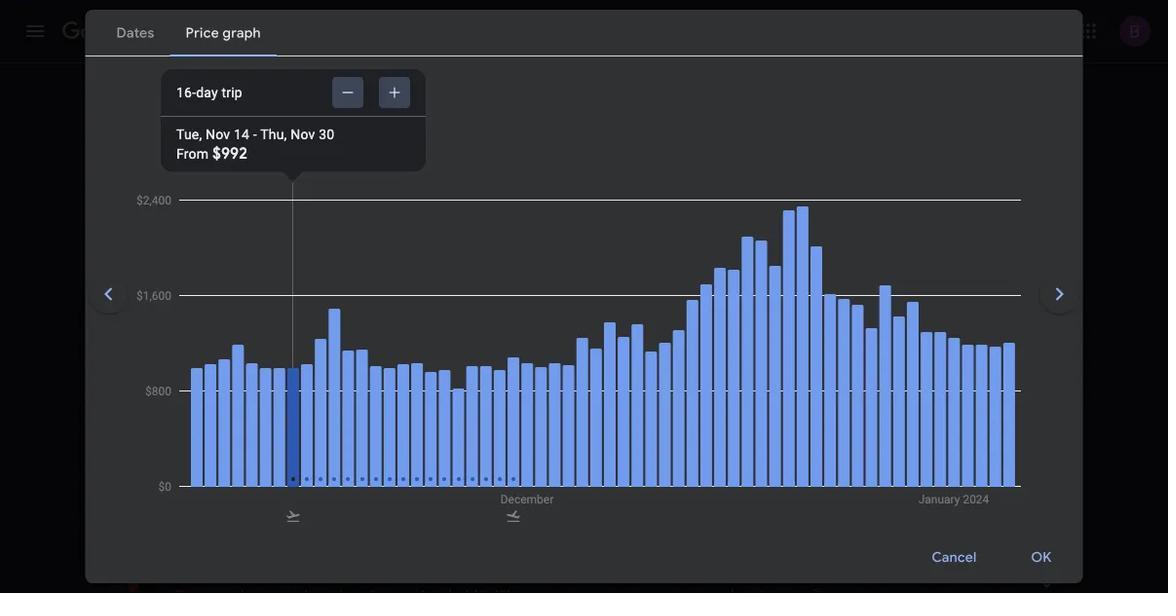 Task type: vqa. For each thing, say whether or not it's contained in the screenshot.
middle Way
no



Task type: locate. For each thing, give the bounding box(es) containing it.
nonstop for 13 hr 30 min
[[592, 564, 653, 584]]

– up tickets in the left of the page
[[238, 491, 248, 511]]

1 vertical spatial icn
[[496, 515, 516, 529]]

date grid button
[[804, 274, 930, 309]]

kg inside the 1,196 kg co 2
[[765, 418, 782, 438]]

1 vertical spatial price
[[990, 283, 1023, 300]]

1 vertical spatial separate tickets booked together. this trip includes tickets from multiple airlines. missed connections may be protected by kiwi.com.. element
[[176, 588, 357, 594]]

1 inside 'popup button'
[[258, 99, 266, 115]]

628
[[729, 491, 755, 511]]

and right the price
[[212, 369, 233, 383]]

nonstop for 13 hr 20 min
[[592, 491, 653, 511]]

on
[[165, 369, 179, 383]]

2 vertical spatial +
[[308, 491, 313, 503]]

hr for 20
[[484, 491, 499, 511]]

13
[[466, 491, 480, 511], [466, 564, 480, 584]]

2 horizontal spatial nov
[[291, 126, 315, 142]]

all
[[122, 202, 139, 219]]

0 vertical spatial trip
[[222, 84, 243, 100]]

– up turkish airlines
[[238, 418, 248, 438]]

0 horizontal spatial and
[[212, 369, 233, 383]]

times button
[[563, 195, 646, 226]]

trip down 992 us dollars text box
[[986, 443, 1004, 457]]

hr inside 13 hr 20 min icn
[[484, 491, 499, 511]]

hr inside total duration 13 hr 30 min. element
[[484, 564, 499, 584]]

airlines down 6:40 pm – 6:20 pm + 2
[[219, 442, 260, 456]]

1 horizontal spatial trip
[[986, 443, 1004, 457]]

airlines inside popup button
[[304, 202, 352, 219]]

assistance
[[890, 369, 949, 383]]

0 horizontal spatial $992
[[212, 144, 248, 164]]

sort by:
[[1002, 366, 1052, 384]]

0 vertical spatial price
[[489, 202, 522, 219]]

price
[[182, 369, 209, 383]]

14
[[234, 126, 250, 142]]

1 vertical spatial nonstop
[[592, 564, 653, 584]]

Arrival time: 4:10 PM on  Wednesday, November 15. text field
[[252, 491, 317, 511]]

Arrival time: 5:30 PM on  Wednesday, November 15. text field
[[257, 564, 324, 584]]

nonstop flight. element for 13 hr 30 min
[[592, 564, 653, 587]]

icn down 40
[[496, 442, 516, 456]]

0 vertical spatial $992
[[212, 144, 248, 164]]

1 horizontal spatial airlines
[[304, 202, 352, 219]]

$992 up round
[[969, 418, 1004, 438]]

2 right 6:20 pm
[[314, 418, 319, 430]]

prices include required taxes + fees for 1 adult. optional charges and bag fees may apply. passenger assistance
[[338, 369, 949, 383]]

co inside 628 kg co 2
[[779, 491, 803, 511]]

1 vertical spatial 30
[[466, 418, 484, 438]]

30 down 13 hr 20 min icn
[[502, 564, 521, 584]]

nonstop flight. element for 13 hr 20 min
[[592, 491, 653, 514]]

0 horizontal spatial 30
[[319, 126, 335, 142]]

2 fees from the left
[[741, 369, 765, 383]]

hr left 40
[[488, 418, 503, 438]]

– left 5:30 pm
[[244, 564, 253, 584]]

2 inside '789 kg co 2'
[[803, 570, 810, 587]]

+ inside 6:40 pm – 6:20 pm + 2
[[308, 418, 314, 430]]

min right 20
[[525, 491, 551, 511]]

find the best price region
[[85, 274, 1083, 325]]

+52% emissions
[[729, 442, 818, 455]]

min right 40
[[530, 418, 556, 438]]

hr inside layover (1 of 1) is a 7 hr 35 min overnight layover at istanbul airport in i̇stanbul. element
[[602, 442, 613, 456]]

nov
[[206, 126, 230, 142], [291, 126, 315, 142], [231, 284, 257, 302]]

+ up the booked
[[308, 491, 313, 503]]

1 vertical spatial 13
[[466, 564, 480, 584]]

+ right taxes
[[499, 369, 506, 383]]

4:10 pm
[[252, 491, 308, 511]]

13 hr 30 min
[[466, 564, 551, 584]]

hr right 7 at the right of page
[[602, 442, 613, 456]]

min inside 30 hr 40 min lax – icn
[[530, 418, 556, 438]]

ranked
[[85, 369, 126, 383]]

1
[[258, 99, 266, 115], [554, 369, 561, 383], [592, 418, 598, 438], [313, 491, 317, 503]]

0 horizontal spatial fees
[[509, 369, 532, 383]]

789
[[729, 564, 754, 584]]

day
[[196, 84, 218, 100]]

any dates
[[390, 284, 455, 302]]

1 up together
[[313, 491, 317, 503]]

kg right 628
[[758, 491, 776, 511]]

2 inside the 1,196 kg co 2
[[810, 424, 817, 441]]

total duration 13 hr 20 min. element
[[466, 491, 592, 514]]

0 horizontal spatial trip
[[222, 84, 243, 100]]

price inside popup button
[[489, 202, 522, 219]]

1 nonstop flight. element from the top
[[592, 491, 653, 514]]

1270 US dollars text field
[[958, 491, 1004, 511]]

1 nonstop from the top
[[592, 491, 653, 511]]

bags button
[[393, 195, 470, 226]]

11:00 am
[[176, 564, 240, 584]]

None search field
[[85, 90, 1083, 258]]

$992 round trip
[[951, 418, 1004, 457]]

13 for 13 hr 30 min
[[466, 564, 480, 584]]

hr down 13 hr 20 min icn
[[484, 564, 499, 584]]

co for 789
[[779, 564, 803, 584]]

learn more about tracked prices image
[[202, 284, 220, 302]]

nov left the 14
[[206, 126, 230, 142]]

co inside the 1,196 kg co 2
[[786, 418, 810, 438]]

30
[[319, 126, 335, 142], [466, 418, 484, 438], [502, 564, 521, 584]]

30 right thu,
[[319, 126, 335, 142]]

16-day trip
[[176, 84, 243, 100]]

best departing flights
[[85, 339, 281, 364]]

stops button
[[203, 195, 284, 226]]

cancel button
[[909, 535, 1000, 581]]

fees right bag
[[741, 369, 765, 383]]

apply.
[[794, 369, 826, 383]]

include
[[375, 369, 415, 383]]

 image
[[409, 588, 413, 594]]

1 vertical spatial kg
[[758, 491, 776, 511]]

1 vertical spatial $992
[[969, 418, 1004, 438]]

0 vertical spatial 13
[[466, 491, 480, 511]]

kg inside '789 kg co 2'
[[758, 564, 775, 584]]

1 horizontal spatial price
[[990, 283, 1023, 300]]

times
[[575, 202, 613, 219]]

together
[[311, 515, 357, 529]]

co right 628
[[779, 491, 803, 511]]

13 left 20
[[466, 491, 480, 511]]

$992 inside $992 round trip
[[969, 418, 1004, 438]]

best departing flights main content
[[85, 274, 1083, 594]]

fees left the for
[[509, 369, 532, 383]]

+ down the "learn more about ranking" image
[[308, 418, 314, 430]]

+
[[499, 369, 506, 383], [308, 418, 314, 430], [308, 491, 313, 503]]

2 nonstop flight. element from the top
[[592, 564, 653, 587]]

hr for 40
[[488, 418, 503, 438]]

1 vertical spatial nonstop flight. element
[[592, 564, 653, 587]]

0 vertical spatial 30
[[319, 126, 335, 142]]

2 inside 6:40 pm – 6:20 pm + 2
[[314, 418, 319, 430]]

icn down 20
[[496, 515, 516, 529]]

0 horizontal spatial price
[[489, 202, 522, 219]]

nov right "learn more about tracked prices" image
[[231, 284, 257, 302]]

any
[[390, 284, 415, 302]]

price inside button
[[990, 283, 1023, 300]]

1 button
[[223, 90, 301, 125]]

0 horizontal spatial airlines
[[219, 442, 260, 456]]

fees
[[509, 369, 532, 383], [741, 369, 765, 383]]

2 icn from the top
[[496, 515, 516, 529]]

trip right day on the left top of the page
[[222, 84, 243, 100]]

0 vertical spatial co
[[786, 418, 810, 438]]

0 vertical spatial +
[[499, 369, 506, 383]]

40
[[507, 418, 526, 438]]

total duration 30 hr 40 min. element
[[466, 418, 592, 441]]

1 up thu,
[[258, 99, 266, 115]]

nov right thu,
[[291, 126, 315, 142]]

7
[[592, 442, 599, 456]]

min right 35
[[634, 442, 654, 456]]

from
[[176, 146, 209, 162]]

0 vertical spatial kg
[[765, 418, 782, 438]]

and left bag
[[694, 369, 715, 383]]

trip for $992
[[986, 443, 1004, 457]]

track
[[118, 284, 154, 302]]

30 hr 40 min lax – icn
[[466, 418, 556, 456]]

hr inside 30 hr 40 min lax – icn
[[488, 418, 503, 438]]

1 horizontal spatial $992
[[969, 418, 1004, 438]]

13 inside 13 hr 20 min icn
[[466, 491, 480, 511]]

nonstop
[[592, 491, 653, 511], [592, 564, 653, 584]]

co up emissions at the right bottom
[[786, 418, 810, 438]]

all filters button
[[85, 195, 195, 226]]

min for 20
[[525, 491, 551, 511]]

date grid
[[854, 283, 914, 300]]

1 horizontal spatial and
[[694, 369, 715, 383]]

30 up lax on the bottom
[[466, 418, 484, 438]]

airlines right stops popup button
[[304, 202, 352, 219]]

0 vertical spatial nonstop
[[592, 491, 653, 511]]

13 down 13 hr 20 min icn
[[466, 564, 480, 584]]

separate tickets booked together. this trip includes tickets from multiple airlines. missed connections may be protected by kiwi.com.. element down leaves los angeles international airport at 11:00 am on tuesday, november 14 and arrives at incheon international airport at 5:30 pm on wednesday, november 15. element
[[176, 588, 357, 594]]

2 up emissions at the right bottom
[[810, 424, 817, 441]]

hr left 20
[[484, 491, 499, 511]]

adult.
[[564, 369, 595, 383]]

nonstop flight. element
[[592, 491, 653, 514], [592, 564, 653, 587]]

1 vertical spatial co
[[779, 491, 803, 511]]

passenger assistance button
[[829, 369, 949, 383]]

co for 1,196
[[786, 418, 810, 438]]

1 vertical spatial +
[[308, 418, 314, 430]]

tue, nov 14 - thu, nov 30 from $992
[[176, 126, 335, 164]]

stop
[[602, 418, 634, 438]]

2 nonstop from the top
[[592, 564, 653, 584]]

kg right 789
[[758, 564, 775, 584]]

11:00 am – 5:30 pm
[[176, 564, 315, 584]]

+ inside 9:50 am – 4:10 pm + 1
[[308, 491, 313, 503]]

min
[[530, 418, 556, 438], [634, 442, 654, 456], [525, 491, 551, 511], [525, 564, 551, 584]]

separate tickets booked together. this trip includes tickets from multiple airlines. missed connections may be protected by kiwi.com.. element
[[176, 515, 357, 529], [176, 588, 357, 594]]

graph
[[1026, 283, 1064, 300]]

1 horizontal spatial fees
[[741, 369, 765, 383]]

departing
[[130, 339, 220, 364]]

min inside 13 hr 20 min icn
[[525, 491, 551, 511]]

turkish airlines
[[176, 442, 260, 456]]

price graph
[[990, 283, 1064, 300]]

all filters
[[122, 202, 179, 219]]

Departure time: 11:00 AM. text field
[[176, 564, 240, 584]]

2 down emissions at the right bottom
[[803, 497, 810, 514]]

scroll forward image
[[1037, 271, 1083, 318]]

hr
[[488, 418, 503, 438], [602, 442, 613, 456], [484, 491, 499, 511], [484, 564, 499, 584]]

2 inside 628 kg co 2
[[803, 497, 810, 514]]

1 vertical spatial airlines
[[219, 442, 260, 456]]

2 right 789
[[803, 570, 810, 587]]

kg inside 628 kg co 2
[[758, 491, 776, 511]]

0 vertical spatial separate tickets booked together. this trip includes tickets from multiple airlines. missed connections may be protected by kiwi.com.. element
[[176, 515, 357, 529]]

1 icn from the top
[[496, 442, 516, 456]]

1 and from the left
[[212, 369, 233, 383]]

2 and from the left
[[694, 369, 715, 383]]

sort
[[1002, 366, 1029, 384]]

20
[[502, 491, 521, 511]]

14 – 30
[[261, 284, 305, 302]]

price left graph
[[990, 283, 1023, 300]]

1 13 from the top
[[466, 491, 480, 511]]

+ for 6:20 pm
[[308, 418, 314, 430]]

kg up +52% emissions
[[765, 418, 782, 438]]

icn inside 13 hr 20 min icn
[[496, 515, 516, 529]]

co inside '789 kg co 2'
[[779, 564, 803, 584]]

airports
[[861, 202, 913, 219]]

0 vertical spatial nonstop flight. element
[[592, 491, 653, 514]]

2 vertical spatial co
[[779, 564, 803, 584]]

– down total duration 30 hr 40 min. "element"
[[488, 442, 496, 456]]

$992 down the 14
[[212, 144, 248, 164]]

2 vertical spatial kg
[[758, 564, 775, 584]]

trip inside $992 round trip
[[986, 443, 1004, 457]]

taxes
[[466, 369, 495, 383]]

co right 789
[[779, 564, 803, 584]]

min down 13 hr 20 min icn
[[525, 564, 551, 584]]

price for price
[[489, 202, 522, 219]]

2 13 from the top
[[466, 564, 480, 584]]

separate tickets booked together. this trip includes tickets from multiple airlines. missed connections may be protected by kiwi.com.. element down 4:10 pm
[[176, 515, 357, 529]]

lax
[[466, 442, 488, 456]]

Arrival time: 6:20 PM on  Thursday, November 16. text field
[[251, 418, 319, 438]]

1 vertical spatial trip
[[986, 443, 1004, 457]]

trip
[[222, 84, 243, 100], [986, 443, 1004, 457]]

and
[[212, 369, 233, 383], [694, 369, 715, 383]]

thu,
[[260, 126, 287, 142]]

2 horizontal spatial 30
[[502, 564, 521, 584]]

0 vertical spatial airlines
[[304, 202, 352, 219]]

price right bags popup button
[[489, 202, 522, 219]]

1 separate tickets booked together. this trip includes tickets from multiple airlines. missed connections may be protected by kiwi.com.. element from the top
[[176, 515, 357, 529]]

0 vertical spatial icn
[[496, 442, 516, 456]]

13 hr 20 min icn
[[466, 491, 551, 529]]

1 horizontal spatial 30
[[466, 418, 484, 438]]

kg for 628
[[758, 491, 776, 511]]

airlines
[[304, 202, 352, 219], [219, 442, 260, 456]]

tue,
[[176, 126, 202, 142]]

1 horizontal spatial nov
[[231, 284, 257, 302]]



Task type: describe. For each thing, give the bounding box(es) containing it.
emissions button
[[654, 195, 763, 226]]

kg for 789
[[758, 564, 775, 584]]

price graph button
[[939, 274, 1079, 309]]

icn inside 30 hr 40 min lax – icn
[[496, 442, 516, 456]]

best
[[85, 339, 126, 364]]

min for 35
[[634, 442, 654, 456]]

2 vertical spatial 30
[[502, 564, 521, 584]]

duration button
[[954, 195, 1055, 226]]

16-
[[176, 84, 196, 100]]

7 hr 35 min ist
[[592, 442, 675, 456]]

emissions
[[762, 442, 818, 455]]

 image inside best departing flights main content
[[409, 588, 413, 594]]

1,196 kg co 2
[[729, 418, 817, 441]]

trip for 16-
[[222, 84, 243, 100]]

optional
[[598, 369, 644, 383]]

1 up 7 at the right of page
[[592, 418, 598, 438]]

convenience
[[236, 369, 304, 383]]

6:20 pm
[[251, 418, 308, 438]]

+ for 4:10 pm
[[308, 491, 313, 503]]

nov inside "find the best price" region
[[231, 284, 257, 302]]

separate tickets booked together
[[176, 515, 357, 529]]

cancel
[[932, 549, 977, 567]]

connecting airports button
[[771, 195, 946, 226]]

scroll backward image
[[85, 271, 132, 318]]

tickets
[[228, 515, 264, 529]]

charges
[[647, 369, 691, 383]]

2 for 789
[[803, 570, 810, 587]]

by:
[[1032, 366, 1052, 384]]

round
[[951, 443, 983, 457]]

$992 inside tue, nov 14 - thu, nov 30 from $992
[[212, 144, 248, 164]]

sort by: button
[[994, 358, 1083, 393]]

ok button
[[1008, 535, 1075, 581]]

separate tickets booked together. this trip includes tickets from multiple airlines. missed connections may be protected by kiwi.com.. element containing separate tickets booked together
[[176, 515, 357, 529]]

ok
[[1032, 549, 1052, 567]]

ranked based on price and convenience
[[85, 369, 304, 383]]

filters
[[142, 202, 179, 219]]

min for 30
[[525, 564, 551, 584]]

turkish
[[176, 442, 216, 456]]

airlines inside best departing flights main content
[[219, 442, 260, 456]]

min for 40
[[530, 418, 556, 438]]

total duration 13 hr 30 min. element
[[466, 564, 592, 587]]

leaves los angeles international airport at 6:40 pm on tuesday, november 14 and arrives at incheon international airport at 6:20 pm on thursday, november 16. element
[[176, 418, 319, 438]]

learn more about ranking image
[[308, 367, 326, 384]]

2 for 1,196
[[810, 424, 817, 441]]

dates
[[419, 284, 455, 302]]

date
[[854, 283, 885, 300]]

hr for 35
[[602, 442, 613, 456]]

$1,477
[[958, 564, 1004, 584]]

for
[[535, 369, 551, 383]]

– for 5:30 pm
[[244, 564, 253, 584]]

789 kg co 2
[[729, 564, 810, 587]]

may
[[768, 369, 791, 383]]

+52%
[[729, 442, 758, 455]]

6:40 pm
[[176, 418, 234, 438]]

9:50 am – 4:10 pm + 1
[[176, 491, 317, 511]]

1 inside 9:50 am – 4:10 pm + 1
[[313, 491, 317, 503]]

grid
[[888, 283, 914, 300]]

duration
[[966, 202, 1022, 219]]

1477 US dollars text field
[[958, 564, 1004, 584]]

$1,270
[[958, 491, 1004, 511]]

based
[[129, 369, 162, 383]]

Departure time: 6:40 PM. text field
[[176, 418, 234, 438]]

2 for 628
[[803, 497, 810, 514]]

bags
[[405, 202, 436, 219]]

nov 14 – 30
[[231, 284, 305, 302]]

stops
[[215, 202, 251, 219]]

ist
[[657, 442, 675, 456]]

leaves los angeles international airport at 9:50 am on tuesday, november 14 and arrives at incheon international airport at 4:10 pm on wednesday, november 15. element
[[176, 491, 317, 511]]

– inside 30 hr 40 min lax – icn
[[488, 442, 496, 456]]

6:40 pm – 6:20 pm + 2
[[176, 418, 319, 438]]

5:30 pm
[[257, 564, 315, 584]]

price button
[[477, 195, 555, 226]]

Departure time: 9:50 AM. text field
[[176, 491, 235, 511]]

bag fees button
[[718, 369, 765, 383]]

-
[[253, 126, 257, 142]]

13 for 13 hr 20 min icn
[[466, 491, 480, 511]]

flights
[[224, 339, 281, 364]]

emissions
[[666, 202, 730, 219]]

– for 4:10 pm
[[238, 491, 248, 511]]

35
[[617, 442, 630, 456]]

992 US dollars text field
[[969, 418, 1004, 438]]

co for 628
[[779, 491, 803, 511]]

none search field containing all filters
[[85, 90, 1083, 258]]

airlines button
[[292, 195, 386, 226]]

1 fees from the left
[[509, 369, 532, 383]]

1 stop flight. element
[[592, 418, 634, 441]]

9:50 am
[[176, 491, 235, 511]]

0 horizontal spatial nov
[[206, 126, 230, 142]]

1 right the for
[[554, 369, 561, 383]]

required
[[418, 369, 463, 383]]

kg for 1,196
[[765, 418, 782, 438]]

prices
[[157, 284, 198, 302]]

1,196
[[729, 418, 761, 438]]

leaves los angeles international airport at 11:00 am on tuesday, november 14 and arrives at incheon international airport at 5:30 pm on wednesday, november 15. element
[[176, 564, 324, 584]]

– for 6:20 pm
[[238, 418, 248, 438]]

layover (1 of 1) is a 7 hr 35 min overnight layover at istanbul airport in i̇stanbul. element
[[592, 441, 719, 457]]

30 inside tue, nov 14 - thu, nov 30 from $992
[[319, 126, 335, 142]]

hr for 30
[[484, 564, 499, 584]]

prices
[[338, 369, 372, 383]]

1 stop
[[592, 418, 634, 438]]

2 separate tickets booked together. this trip includes tickets from multiple airlines. missed connections may be protected by kiwi.com.. element from the top
[[176, 588, 357, 594]]

price for price graph
[[990, 283, 1023, 300]]

separate
[[176, 515, 224, 529]]

30 inside 30 hr 40 min lax – icn
[[466, 418, 484, 438]]

track prices
[[118, 284, 198, 302]]

bag
[[718, 369, 738, 383]]



